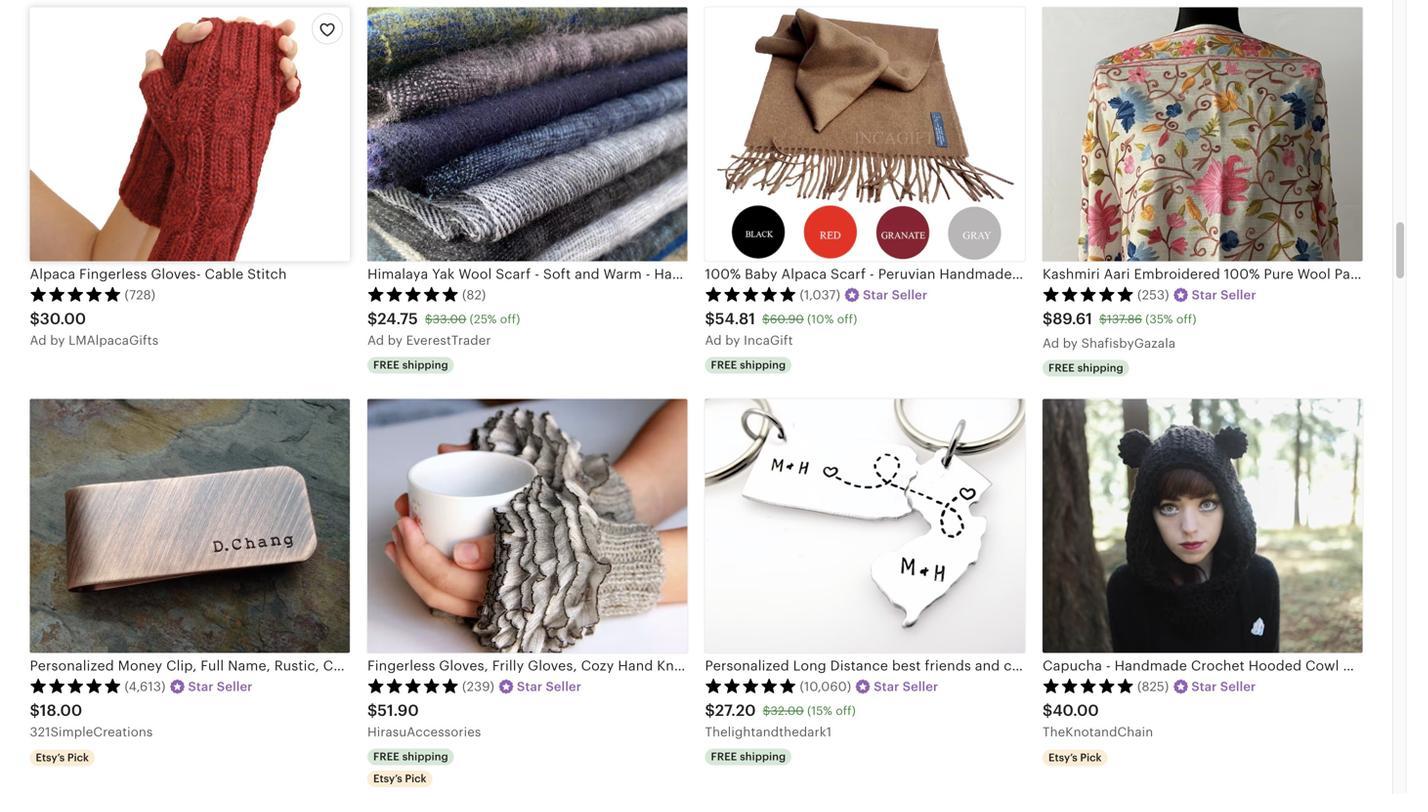 Task type: locate. For each thing, give the bounding box(es) containing it.
5 out of 5 stars image for (825)
[[1043, 678, 1134, 694]]

scarf up (1,037)
[[831, 266, 866, 282]]

star for 54.81
[[863, 288, 889, 302]]

5 out of 5 stars image up the 51.90
[[367, 678, 459, 694]]

distance
[[830, 658, 888, 674]]

54.81
[[715, 310, 755, 328]]

alpaca fingerless gloves- cable stitch image
[[30, 7, 350, 261]]

0 vertical spatial -
[[870, 266, 874, 282]]

scarf right the brushed
[[1203, 266, 1238, 282]]

$ 27.20 $ 32.00 (15% off) thelightandthedark1
[[705, 702, 856, 740]]

5 out of 5 stars image up 30.00
[[30, 286, 122, 302]]

0 horizontal spatial handmade
[[939, 266, 1012, 282]]

off) right (10%
[[837, 313, 857, 326]]

1 scarf from the left
[[831, 266, 866, 282]]

0 horizontal spatial etsy's
[[36, 752, 65, 764]]

off) right (25%
[[500, 313, 520, 326]]

off) right (35%
[[1176, 313, 1196, 326]]

5 out of 5 stars image up 18.00
[[30, 678, 122, 694]]

etsy's down 18.00
[[36, 752, 65, 764]]

137.86
[[1107, 313, 1142, 326]]

seller right (4,613)
[[217, 679, 253, 694]]

y down 24.75
[[396, 333, 403, 348]]

seller for 40.00
[[1220, 679, 1256, 694]]

5 out of 5 stars image for (728)
[[30, 286, 122, 302]]

star for 40.00
[[1191, 679, 1217, 694]]

star seller down peruvian
[[863, 288, 928, 302]]

$ 40.00 theknotandchain
[[1043, 702, 1153, 740]]

etsy's pick down theknotandchain
[[1048, 752, 1102, 764]]

pick for 40.00
[[1080, 752, 1102, 764]]

etsy's down theknotandchain
[[1048, 752, 1077, 764]]

shipping down hirasuaccessories
[[402, 751, 448, 763]]

$
[[30, 310, 40, 328], [367, 310, 377, 328], [705, 310, 715, 328], [1043, 310, 1053, 328], [425, 313, 433, 326], [762, 313, 770, 326], [1099, 313, 1107, 326], [30, 702, 40, 720], [367, 702, 377, 720], [705, 702, 715, 720], [1043, 702, 1053, 720], [763, 705, 770, 718]]

capucha - handmade crochet hooded cowl bear ears 
[[1043, 658, 1407, 674]]

shipping down the everesttrader in the left top of the page
[[402, 359, 448, 371]]

shipping down thelightandthedark1
[[740, 751, 786, 763]]

free shipping down the everesttrader in the left top of the page
[[373, 359, 448, 371]]

etsy's down hirasuaccessories
[[373, 773, 402, 785]]

off) inside $ 24.75 $ 33.00 (25% off) a d b y everesttrader
[[500, 313, 520, 326]]

$ inside $ 51.90 hirasuaccessories
[[367, 702, 377, 720]]

5 out of 5 stars image for (82)
[[367, 286, 459, 302]]

shipping for 54.81
[[740, 359, 786, 371]]

1 horizontal spatial scarf
[[1203, 266, 1238, 282]]

weave
[[1097, 266, 1141, 282]]

pick down hirasuaccessories
[[405, 773, 427, 785]]

5 out of 5 stars image
[[30, 286, 122, 302], [367, 286, 459, 302], [705, 286, 797, 302], [1043, 286, 1134, 302], [30, 678, 122, 694], [367, 678, 459, 694], [705, 678, 797, 694], [1043, 678, 1134, 694]]

b
[[50, 333, 58, 348], [388, 333, 396, 348], [725, 333, 734, 348], [1063, 336, 1071, 351]]

5 out of 5 stars image for (10,060)
[[705, 678, 797, 694]]

100% left pure
[[1224, 266, 1260, 282]]

d
[[38, 333, 47, 348], [376, 333, 384, 348], [714, 333, 722, 348], [1051, 336, 1059, 351]]

(4,613)
[[125, 679, 166, 694]]

18.00
[[40, 702, 82, 720]]

100% left baby
[[705, 266, 741, 282]]

d inside $ 24.75 $ 33.00 (25% off) a d b y everesttrader
[[376, 333, 384, 348]]

free shipping down the incagift
[[711, 359, 786, 371]]

star for 18.00
[[188, 679, 214, 694]]

everesttrader
[[406, 333, 491, 348]]

$ 51.90 hirasuaccessories
[[367, 702, 481, 740]]

1 horizontal spatial -
[[1106, 658, 1111, 674]]

friends
[[925, 658, 971, 674]]

etsy's pick for 18.00
[[36, 752, 89, 764]]

5 out of 5 stars image for (239)
[[367, 678, 459, 694]]

a
[[30, 333, 39, 348], [367, 333, 376, 348], [705, 333, 714, 348], [1043, 336, 1051, 351]]

1 horizontal spatial 100%
[[1224, 266, 1260, 282]]

1 100% from the left
[[705, 266, 741, 282]]

seller for 18.00
[[217, 679, 253, 694]]

free for 54.81
[[711, 359, 737, 371]]

handmade left scarf-
[[939, 266, 1012, 282]]

(82)
[[462, 288, 486, 302]]

a left lmalpacagifts
[[30, 333, 39, 348]]

seller for 27.20
[[903, 679, 938, 694]]

gloves-
[[151, 266, 201, 282]]

y down 89.61
[[1071, 336, 1078, 351]]

free shipping down thelightandthedark1
[[711, 751, 786, 763]]

off) inside '$ 89.61 $ 137.86 (35% off)'
[[1176, 313, 1196, 326]]

star down peruvian
[[863, 288, 889, 302]]

5 out of 5 stars image down baby
[[705, 286, 797, 302]]

b down 30.00
[[50, 333, 58, 348]]

2 etsy's pick from the left
[[1048, 752, 1102, 764]]

1 horizontal spatial etsy's
[[373, 773, 402, 785]]

0 horizontal spatial etsy's pick
[[36, 752, 89, 764]]

pick for 18.00
[[67, 752, 89, 764]]

0 horizontal spatial alpaca
[[30, 266, 75, 282]]

$ inside $ 18.00 321simplecreations
[[30, 702, 40, 720]]

alpaca
[[30, 266, 75, 282], [781, 266, 827, 282]]

shipping down the incagift
[[740, 359, 786, 371]]

$ 30.00 a d b y lmalpacagifts
[[30, 310, 159, 348]]

100%
[[705, 266, 741, 282], [1224, 266, 1260, 282]]

free inside the free shipping etsy's pick
[[373, 751, 400, 763]]

star right (4,613)
[[188, 679, 214, 694]]

cable
[[205, 266, 244, 282]]

(25%
[[470, 313, 497, 326]]

y inside the $ 30.00 a d b y lmalpacagifts
[[58, 333, 65, 348]]

off) for 27.20
[[836, 705, 856, 718]]

etsy's pick
[[36, 752, 89, 764], [1048, 752, 1102, 764]]

lmalpacagifts
[[68, 333, 159, 348]]

5 out of 5 stars image down capucha
[[1043, 678, 1134, 694]]

free shipping
[[373, 359, 448, 371], [711, 359, 786, 371], [1048, 362, 1123, 374], [711, 751, 786, 763]]

y down 54.81
[[733, 333, 740, 348]]

a inside $ 54.81 $ 60.90 (10% off) a d b y incagift
[[705, 333, 714, 348]]

seller down peruvian
[[892, 288, 928, 302]]

shipping down a d b y shafisbygazala
[[1077, 362, 1123, 374]]

etsy's for 40.00
[[1048, 752, 1077, 764]]

aari
[[1104, 266, 1130, 282]]

5 out of 5 stars image down "solid"
[[1043, 286, 1134, 302]]

star seller down best at the bottom
[[874, 679, 938, 694]]

d down 30.00
[[38, 333, 47, 348]]

1 horizontal spatial handmade
[[1115, 658, 1187, 674]]

pick down 321simplecreations
[[67, 752, 89, 764]]

and
[[975, 658, 1000, 674]]

0 vertical spatial handmade
[[939, 266, 1012, 282]]

himalaya yak wool scarf - soft and warm - handmade in kathmandu valley nepal - blue bronze gray black white - winter travel scarf image
[[367, 7, 687, 261]]

alpaca up 30.00
[[30, 266, 75, 282]]

personalized money clip, full name, rustic, custom copper wallet clip, graduation gift for him, christmas present, birthday gift, antiqued image
[[30, 399, 350, 653]]

free shipping down a d b y shafisbygazala
[[1048, 362, 1123, 374]]

$ 89.61 $ 137.86 (35% off)
[[1043, 310, 1196, 328]]

$ 24.75 $ 33.00 (25% off) a d b y everesttrader
[[367, 310, 520, 348]]

star down personalized long distance best friends and couples gift
[[874, 679, 899, 694]]

off) right the (15%
[[836, 705, 856, 718]]

51.90
[[377, 702, 419, 720]]

shipping for 27.20
[[740, 751, 786, 763]]

theknotandchain
[[1043, 725, 1153, 740]]

b down 89.61
[[1063, 336, 1071, 351]]

star seller for 54.81
[[863, 288, 928, 302]]

y inside $ 54.81 $ 60.90 (10% off) a d b y incagift
[[733, 333, 740, 348]]

2 alpaca from the left
[[781, 266, 827, 282]]

1 horizontal spatial alpaca
[[781, 266, 827, 282]]

etsy's inside the free shipping etsy's pick
[[373, 773, 402, 785]]

off)
[[500, 313, 520, 326], [837, 313, 857, 326], [1176, 313, 1196, 326], [836, 705, 856, 718]]

- right capucha
[[1106, 658, 1111, 674]]

free shipping for 54.81
[[711, 359, 786, 371]]

crochet
[[1191, 658, 1245, 674]]

handmade
[[939, 266, 1012, 282], [1115, 658, 1187, 674]]

1 etsy's pick from the left
[[36, 752, 89, 764]]

y
[[58, 333, 65, 348], [396, 333, 403, 348], [733, 333, 740, 348], [1071, 336, 1078, 351]]

2 100% from the left
[[1224, 266, 1260, 282]]

scarf
[[831, 266, 866, 282], [1203, 266, 1238, 282]]

a left the everesttrader in the left top of the page
[[367, 333, 376, 348]]

0 horizontal spatial 100%
[[705, 266, 741, 282]]

89.61
[[1053, 310, 1092, 328]]

fingerless gloves, frilly  gloves, cozy hand knitted mittens, handknit elegant ruffled gloves, ruffled gloves, winter fashion accessories image
[[367, 399, 687, 653]]

star seller right (4,613)
[[188, 679, 253, 694]]

free shipping for 24.75
[[373, 359, 448, 371]]

1 vertical spatial handmade
[[1115, 658, 1187, 674]]

y down 30.00
[[58, 333, 65, 348]]

0 horizontal spatial scarf
[[831, 266, 866, 282]]

0 horizontal spatial -
[[870, 266, 874, 282]]

a d b y shafisbygazala
[[1043, 336, 1176, 351]]

free
[[373, 359, 400, 371], [711, 359, 737, 371], [1048, 362, 1075, 374], [373, 751, 400, 763], [711, 751, 737, 763]]

d down 54.81
[[714, 333, 722, 348]]

star down crochet
[[1191, 679, 1217, 694]]

1 horizontal spatial pick
[[405, 773, 427, 785]]

a inside the $ 30.00 a d b y lmalpacagifts
[[30, 333, 39, 348]]

off) inside $ 27.20 $ 32.00 (15% off) thelightandthedark1
[[836, 705, 856, 718]]

etsy's
[[36, 752, 65, 764], [1048, 752, 1077, 764], [373, 773, 402, 785]]

b down 54.81
[[725, 333, 734, 348]]

stitch
[[247, 266, 287, 282]]

free down 24.75
[[373, 359, 400, 371]]

etsy's pick down 321simplecreations
[[36, 752, 89, 764]]

etsy's for 18.00
[[36, 752, 65, 764]]

b down 24.75
[[388, 333, 396, 348]]

pick down theknotandchain
[[1080, 752, 1102, 764]]

star seller down "capucha - handmade crochet hooded cowl bear ears"
[[1191, 679, 1256, 694]]

seller down "capucha - handmade crochet hooded cowl bear ears"
[[1220, 679, 1256, 694]]

d down 24.75
[[376, 333, 384, 348]]

free down 27.20
[[711, 751, 737, 763]]

free down hirasuaccessories
[[373, 751, 400, 763]]

b inside the $ 30.00 a d b y lmalpacagifts
[[50, 333, 58, 348]]

a left the incagift
[[705, 333, 714, 348]]

30.00
[[40, 310, 86, 328]]

d inside the $ 30.00 a d b y lmalpacagifts
[[38, 333, 47, 348]]

5 out of 5 stars image for (253)
[[1043, 286, 1134, 302]]

shipping
[[402, 359, 448, 371], [740, 359, 786, 371], [1077, 362, 1123, 374], [402, 751, 448, 763], [740, 751, 786, 763]]

personalized long distance best friends and couples gift image
[[705, 399, 1025, 653]]

2 horizontal spatial etsy's
[[1048, 752, 1077, 764]]

solid
[[1059, 266, 1093, 282]]

$ inside the $ 40.00 theknotandchain
[[1043, 702, 1053, 720]]

33.00
[[433, 313, 466, 326]]

alpaca fingerless gloves- cable stitch
[[30, 266, 287, 282]]

2 horizontal spatial pick
[[1080, 752, 1102, 764]]

handmade up (825)
[[1115, 658, 1187, 674]]

- left peruvian
[[870, 266, 874, 282]]

5 out of 5 stars image up 24.75
[[367, 286, 459, 302]]

0 horizontal spatial pick
[[67, 752, 89, 764]]

1 horizontal spatial etsy's pick
[[1048, 752, 1102, 764]]

free down 89.61
[[1048, 362, 1075, 374]]

alpaca up (1,037)
[[781, 266, 827, 282]]

free down 54.81
[[711, 359, 737, 371]]

5 out of 5 stars image down personalized
[[705, 678, 797, 694]]

gift
[[1060, 658, 1083, 674]]

$ inside the $ 30.00 a d b y lmalpacagifts
[[30, 310, 40, 328]]

shipping inside the free shipping etsy's pick
[[402, 751, 448, 763]]

seller
[[892, 288, 928, 302], [1221, 288, 1256, 302], [217, 679, 253, 694], [546, 679, 582, 694], [903, 679, 938, 694], [1220, 679, 1256, 694]]

a down scarf-
[[1043, 336, 1051, 351]]

seller down best at the bottom
[[903, 679, 938, 694]]

star
[[863, 288, 889, 302], [1192, 288, 1217, 302], [188, 679, 214, 694], [517, 679, 543, 694], [874, 679, 899, 694], [1191, 679, 1217, 694]]

pick
[[67, 752, 89, 764], [1080, 752, 1102, 764], [405, 773, 427, 785]]

off) inside $ 54.81 $ 60.90 (10% off) a d b y incagift
[[837, 313, 857, 326]]

(1,037)
[[800, 288, 840, 302]]

star seller
[[863, 288, 928, 302], [1192, 288, 1256, 302], [188, 679, 253, 694], [517, 679, 582, 694], [874, 679, 938, 694], [1191, 679, 1256, 694]]

star for 27.20
[[874, 679, 899, 694]]

seller down kashmiri aari embroidered 100% pure wool pashmina s at the top right of the page
[[1221, 288, 1256, 302]]

-
[[870, 266, 874, 282], [1106, 658, 1111, 674]]



Task type: vqa. For each thing, say whether or not it's contained in the screenshot.
(OPTIONAL)
no



Task type: describe. For each thing, give the bounding box(es) containing it.
$ inside '$ 89.61 $ 137.86 (35% off)'
[[1099, 313, 1107, 326]]

2 scarf from the left
[[1203, 266, 1238, 282]]

(253)
[[1137, 288, 1169, 302]]

100% baby alpaca scarf  - peruvian handmade scarf-  solid weave brushed scarf
[[705, 266, 1238, 282]]

seller right (239)
[[546, 679, 582, 694]]

star seller for 27.20
[[874, 679, 938, 694]]

star seller right (239)
[[517, 679, 582, 694]]

hooded
[[1249, 658, 1302, 674]]

star seller down kashmiri aari embroidered 100% pure wool pashmina s at the top right of the page
[[1192, 288, 1256, 302]]

321simplecreations
[[30, 725, 153, 740]]

brushed
[[1144, 266, 1199, 282]]

embroidered
[[1134, 266, 1220, 282]]

best
[[892, 658, 921, 674]]

shafisbygazala
[[1081, 336, 1176, 351]]

(728)
[[125, 288, 155, 302]]

1 alpaca from the left
[[30, 266, 75, 282]]

(10,060)
[[800, 679, 851, 694]]

wool
[[1297, 266, 1331, 282]]

$ 54.81 $ 60.90 (10% off) a d b y incagift
[[705, 310, 857, 348]]

d down 89.61
[[1051, 336, 1059, 351]]

thelightandthedark1
[[705, 725, 832, 740]]

free for 24.75
[[373, 359, 400, 371]]

40.00
[[1053, 702, 1099, 720]]

personalized long distance best friends and couples gift
[[705, 658, 1083, 674]]

long
[[793, 658, 826, 674]]

free for 89.61
[[1048, 362, 1075, 374]]

free for 27.20
[[711, 751, 737, 763]]

star down kashmiri aari embroidered 100% pure wool pashmina s at the top right of the page
[[1192, 288, 1217, 302]]

personalized
[[705, 658, 789, 674]]

free shipping for 89.61
[[1048, 362, 1123, 374]]

(15%
[[807, 705, 832, 718]]

(35%
[[1145, 313, 1173, 326]]

star seller for 18.00
[[188, 679, 253, 694]]

etsy's pick for 40.00
[[1048, 752, 1102, 764]]

cowl
[[1305, 658, 1339, 674]]

capucha - handmade crochet hooded cowl bear ears hooded scarf hoodie image
[[1043, 399, 1363, 653]]

b inside $ 24.75 $ 33.00 (25% off) a d b y everesttrader
[[388, 333, 396, 348]]

32.00
[[770, 705, 804, 718]]

b inside $ 54.81 $ 60.90 (10% off) a d b y incagift
[[725, 333, 734, 348]]

24.75
[[377, 310, 418, 328]]

shipping for 89.61
[[1077, 362, 1123, 374]]

(239)
[[462, 679, 494, 694]]

100% baby alpaca scarf  - peruvian handmade scarf-  solid weave brushed scarf image
[[705, 7, 1025, 261]]

shipping for 24.75
[[402, 359, 448, 371]]

1 vertical spatial -
[[1106, 658, 1111, 674]]

off) for 54.81
[[837, 313, 857, 326]]

hirasuaccessories
[[367, 725, 481, 740]]

free shipping etsy's pick
[[373, 751, 448, 785]]

baby
[[745, 266, 777, 282]]

star right (239)
[[517, 679, 543, 694]]

5 out of 5 stars image for (4,613)
[[30, 678, 122, 694]]

d inside $ 54.81 $ 60.90 (10% off) a d b y incagift
[[714, 333, 722, 348]]

off) for 89.61
[[1176, 313, 1196, 326]]

5 out of 5 stars image for (1,037)
[[705, 286, 797, 302]]

(10%
[[807, 313, 834, 326]]

kashmiri aari embroidered 100% pure wool pashmina s
[[1043, 266, 1407, 282]]

off) for 24.75
[[500, 313, 520, 326]]

pashmina
[[1335, 266, 1398, 282]]

couples
[[1004, 658, 1056, 674]]

peruvian
[[878, 266, 936, 282]]

pure
[[1264, 266, 1294, 282]]

capucha
[[1043, 658, 1102, 674]]

scarf-
[[1016, 266, 1056, 282]]

60.90
[[770, 313, 804, 326]]

kashmiri aari embroidered 100% pure wool pashmina shawl and wrap image
[[1043, 7, 1363, 261]]

star seller for 40.00
[[1191, 679, 1256, 694]]

kashmiri
[[1043, 266, 1100, 282]]

fingerless
[[79, 266, 147, 282]]

bear
[[1343, 658, 1373, 674]]

a inside $ 24.75 $ 33.00 (25% off) a d b y everesttrader
[[367, 333, 376, 348]]

free shipping for 27.20
[[711, 751, 786, 763]]

ears
[[1377, 658, 1405, 674]]

$ 18.00 321simplecreations
[[30, 702, 153, 740]]

incagift
[[744, 333, 793, 348]]

27.20
[[715, 702, 756, 720]]

s
[[1402, 266, 1407, 282]]

pick inside the free shipping etsy's pick
[[405, 773, 427, 785]]

seller for 54.81
[[892, 288, 928, 302]]

y inside $ 24.75 $ 33.00 (25% off) a d b y everesttrader
[[396, 333, 403, 348]]

(825)
[[1137, 679, 1169, 694]]



